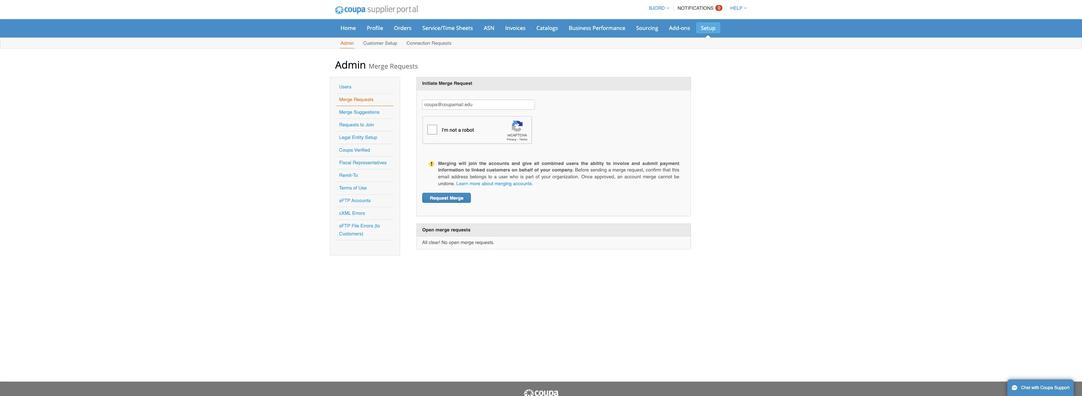 Task type: vqa. For each thing, say whether or not it's contained in the screenshot.
Cannot
yes



Task type: describe. For each thing, give the bounding box(es) containing it.
chat
[[1022, 386, 1031, 391]]

legal
[[339, 135, 351, 140]]

merge requests
[[339, 97, 374, 102]]

ability
[[591, 161, 604, 166]]

1 horizontal spatial request
[[454, 81, 473, 86]]

be
[[674, 174, 680, 180]]

submit
[[643, 161, 658, 166]]

combined
[[542, 161, 564, 166]]

verified
[[354, 147, 370, 153]]

sftp accounts link
[[339, 198, 371, 203]]

join
[[469, 161, 477, 166]]

accounts
[[352, 198, 371, 203]]

sending
[[591, 167, 607, 173]]

initiate merge request
[[422, 81, 473, 86]]

once
[[582, 174, 593, 180]]

merging
[[495, 181, 512, 186]]

initiate
[[422, 81, 438, 86]]

users
[[339, 84, 352, 90]]

sftp for sftp accounts
[[339, 198, 350, 203]]

0 vertical spatial a
[[609, 167, 611, 173]]

is
[[521, 174, 524, 180]]

customer setup
[[363, 40, 397, 46]]

1 the from the left
[[480, 161, 487, 166]]

on
[[512, 167, 518, 173]]

more
[[470, 181, 481, 186]]

request inside button
[[430, 196, 449, 201]]

representatives
[[353, 160, 387, 165]]

terms
[[339, 185, 352, 191]]

use
[[359, 185, 367, 191]]

to down join
[[466, 167, 470, 173]]

fiscal representatives link
[[339, 160, 387, 165]]

invoices link
[[501, 22, 531, 33]]

home
[[341, 24, 356, 31]]

open
[[422, 227, 434, 233]]

2 the from the left
[[581, 161, 588, 166]]

merge down confirm
[[643, 174, 656, 180]]

cannot
[[658, 174, 673, 180]]

company.
[[552, 167, 574, 173]]

will
[[459, 161, 466, 166]]

user
[[499, 174, 508, 180]]

0 vertical spatial errors
[[352, 211, 365, 216]]

connection requests
[[407, 40, 452, 46]]

that
[[663, 167, 671, 173]]

accounts.
[[513, 181, 533, 186]]

business performance link
[[564, 22, 630, 33]]

fiscal representatives
[[339, 160, 387, 165]]

fiscal
[[339, 160, 352, 165]]

of inside before sending a merge request, confirm that this email address belongs to a user who is part of your organization. once approved, an account merge cannot be undone.
[[536, 174, 540, 180]]

merge for initiate
[[439, 81, 453, 86]]

merge up the an
[[613, 167, 626, 173]]

merge suggestions
[[339, 109, 380, 115]]

cxml errors link
[[339, 211, 365, 216]]

email
[[438, 174, 450, 180]]

merge down "users"
[[339, 97, 353, 102]]

sourcing link
[[632, 22, 663, 33]]

remit-to
[[339, 173, 358, 178]]

0 horizontal spatial coupa
[[339, 147, 353, 153]]

connection
[[407, 40, 430, 46]]

who
[[510, 174, 519, 180]]

0
[[718, 5, 721, 10]]

open
[[449, 240, 459, 245]]

terms of use link
[[339, 185, 367, 191]]

connection requests link
[[406, 39, 452, 48]]

profile link
[[362, 22, 388, 33]]

cxml
[[339, 211, 351, 216]]

merge right open
[[461, 240, 474, 245]]

coupa verified link
[[339, 147, 370, 153]]

with
[[1032, 386, 1040, 391]]

join
[[366, 122, 374, 128]]

catalogs link
[[532, 22, 563, 33]]

an
[[618, 174, 623, 180]]

business
[[569, 24, 591, 31]]

notifications 0
[[678, 5, 721, 11]]

part
[[526, 174, 534, 180]]

remit-
[[339, 173, 353, 178]]

cxml errors
[[339, 211, 365, 216]]

requests up suggestions
[[354, 97, 374, 102]]

before sending a merge request, confirm that this email address belongs to a user who is part of your organization. once approved, an account merge cannot be undone.
[[438, 167, 680, 186]]

sftp accounts
[[339, 198, 371, 203]]

request merge
[[430, 196, 464, 201]]

merge suggestions link
[[339, 109, 380, 115]]

requests to join link
[[339, 122, 374, 128]]

(to
[[375, 223, 380, 229]]

to inside before sending a merge request, confirm that this email address belongs to a user who is part of your organization. once approved, an account merge cannot be undone.
[[488, 174, 492, 180]]

customer setup link
[[363, 39, 398, 48]]

of inside merging will join the accounts and give all combined users the ability to invoice and submit payment information to linked customers on behalf of your company.
[[535, 167, 539, 173]]



Task type: locate. For each thing, give the bounding box(es) containing it.
sftp file errors (to customers)
[[339, 223, 380, 237]]

requests down connection
[[390, 62, 418, 70]]

to left join
[[360, 122, 364, 128]]

of right part
[[536, 174, 540, 180]]

clear!
[[429, 240, 440, 245]]

1 horizontal spatial setup
[[385, 40, 397, 46]]

invoice
[[613, 161, 630, 166]]

0 vertical spatial of
[[535, 167, 539, 173]]

behalf
[[519, 167, 533, 173]]

and up on
[[512, 161, 520, 166]]

admin for admin
[[341, 40, 354, 46]]

address
[[451, 174, 468, 180]]

merge down customer setup link
[[369, 62, 388, 70]]

setup down notifications 0
[[701, 24, 716, 31]]

account
[[625, 174, 641, 180]]

errors
[[352, 211, 365, 216], [361, 223, 373, 229]]

merge for admin
[[369, 62, 388, 70]]

service/time sheets
[[423, 24, 473, 31]]

admin down admin link on the left top
[[335, 58, 366, 72]]

help link
[[727, 5, 747, 11]]

to
[[353, 173, 358, 178]]

accounts
[[489, 161, 510, 166]]

0 horizontal spatial the
[[480, 161, 487, 166]]

1 horizontal spatial coupa
[[1041, 386, 1054, 391]]

0 horizontal spatial a
[[494, 174, 497, 180]]

service/time
[[423, 24, 455, 31]]

1 vertical spatial a
[[494, 174, 497, 180]]

2 sftp from the top
[[339, 223, 350, 229]]

setup down join
[[365, 135, 377, 140]]

0 vertical spatial setup
[[701, 24, 716, 31]]

and up "request," on the right top
[[632, 161, 640, 166]]

merge inside 'admin merge requests'
[[369, 62, 388, 70]]

learn more about merging accounts. link
[[457, 181, 533, 186]]

and
[[512, 161, 520, 166], [632, 161, 640, 166]]

request down undone.
[[430, 196, 449, 201]]

invoices
[[505, 24, 526, 31]]

sourcing
[[637, 24, 659, 31]]

asn link
[[479, 22, 499, 33]]

2 and from the left
[[632, 161, 640, 166]]

merge inside button
[[450, 196, 464, 201]]

setup right customer at the top left
[[385, 40, 397, 46]]

0 vertical spatial your
[[541, 167, 551, 173]]

customer
[[363, 40, 384, 46]]

help
[[731, 5, 743, 11]]

users link
[[339, 84, 352, 90]]

linked
[[472, 167, 485, 173]]

the
[[480, 161, 487, 166], [581, 161, 588, 166]]

1 vertical spatial errors
[[361, 223, 373, 229]]

2 vertical spatial setup
[[365, 135, 377, 140]]

coupa verified
[[339, 147, 370, 153]]

errors down accounts at the left of the page
[[352, 211, 365, 216]]

coupa@coupamail.edu text field
[[422, 100, 535, 110]]

coupa inside chat with coupa support button
[[1041, 386, 1054, 391]]

add-ons
[[669, 24, 690, 31]]

learn more about merging accounts.
[[457, 181, 533, 186]]

1 vertical spatial coupa supplier portal image
[[523, 389, 559, 396]]

coupa right with
[[1041, 386, 1054, 391]]

0 vertical spatial admin
[[341, 40, 354, 46]]

requests down service/time
[[432, 40, 452, 46]]

your inside before sending a merge request, confirm that this email address belongs to a user who is part of your organization. once approved, an account merge cannot be undone.
[[542, 174, 551, 180]]

sheets
[[456, 24, 473, 31]]

navigation
[[646, 1, 747, 15]]

0 horizontal spatial and
[[512, 161, 520, 166]]

setup
[[701, 24, 716, 31], [385, 40, 397, 46], [365, 135, 377, 140]]

0 vertical spatial request
[[454, 81, 473, 86]]

admin down home
[[341, 40, 354, 46]]

setup link
[[697, 22, 721, 33]]

add-ons link
[[665, 22, 695, 33]]

request merge button
[[422, 193, 471, 203]]

your inside merging will join the accounts and give all combined users the ability to invoice and submit payment information to linked customers on behalf of your company.
[[541, 167, 551, 173]]

navigation containing notifications 0
[[646, 1, 747, 15]]

admin for admin merge requests
[[335, 58, 366, 72]]

request up coupa@coupamail.edu text box
[[454, 81, 473, 86]]

1 horizontal spatial the
[[581, 161, 588, 166]]

1 vertical spatial your
[[542, 174, 551, 180]]

catalogs
[[537, 24, 558, 31]]

the up linked
[[480, 161, 487, 166]]

sftp up "customers)"
[[339, 223, 350, 229]]

1 vertical spatial coupa
[[1041, 386, 1054, 391]]

bjord
[[649, 5, 665, 11]]

the up before
[[581, 161, 588, 166]]

notifications
[[678, 5, 714, 11]]

requests inside 'admin merge requests'
[[390, 62, 418, 70]]

0 horizontal spatial request
[[430, 196, 449, 201]]

errors inside sftp file errors (to customers)
[[361, 223, 373, 229]]

no
[[442, 240, 448, 245]]

0 horizontal spatial setup
[[365, 135, 377, 140]]

errors left (to
[[361, 223, 373, 229]]

requests
[[432, 40, 452, 46], [390, 62, 418, 70], [354, 97, 374, 102], [339, 122, 359, 128]]

support
[[1055, 386, 1070, 391]]

confirm
[[646, 167, 662, 173]]

requests to join
[[339, 122, 374, 128]]

all clear! no open merge requests.
[[422, 240, 495, 245]]

1 vertical spatial setup
[[385, 40, 397, 46]]

2 vertical spatial of
[[353, 185, 357, 191]]

1 horizontal spatial and
[[632, 161, 640, 166]]

asn
[[484, 24, 495, 31]]

customers
[[487, 167, 510, 173]]

legal entity setup link
[[339, 135, 377, 140]]

1 sftp from the top
[[339, 198, 350, 203]]

a up learn more about merging accounts. link
[[494, 174, 497, 180]]

chat with coupa support button
[[1008, 380, 1074, 396]]

sftp for sftp file errors (to customers)
[[339, 223, 350, 229]]

service/time sheets link
[[418, 22, 478, 33]]

0 vertical spatial sftp
[[339, 198, 350, 203]]

1 vertical spatial sftp
[[339, 223, 350, 229]]

merge up no
[[436, 227, 450, 233]]

sftp file errors (to customers) link
[[339, 223, 380, 237]]

merging will join the accounts and give all combined users the ability to invoice and submit payment information to linked customers on behalf of your company.
[[438, 161, 680, 173]]

profile
[[367, 24, 383, 31]]

orders
[[394, 24, 412, 31]]

sftp inside sftp file errors (to customers)
[[339, 223, 350, 229]]

before
[[575, 167, 589, 173]]

customers)
[[339, 231, 364, 237]]

of down all
[[535, 167, 539, 173]]

0 vertical spatial coupa
[[339, 147, 353, 153]]

bjord link
[[646, 5, 669, 11]]

of
[[535, 167, 539, 173], [536, 174, 540, 180], [353, 185, 357, 191]]

merge right initiate
[[439, 81, 453, 86]]

open merge requests
[[422, 227, 471, 233]]

business performance
[[569, 24, 626, 31]]

2 horizontal spatial setup
[[701, 24, 716, 31]]

0 horizontal spatial coupa supplier portal image
[[330, 1, 423, 19]]

merge for request
[[450, 196, 464, 201]]

1 horizontal spatial a
[[609, 167, 611, 173]]

sftp up cxml
[[339, 198, 350, 203]]

coupa
[[339, 147, 353, 153], [1041, 386, 1054, 391]]

a up approved,
[[609, 167, 611, 173]]

merge down merge requests on the top left of page
[[339, 109, 353, 115]]

coupa up fiscal
[[339, 147, 353, 153]]

coupa supplier portal image
[[330, 1, 423, 19], [523, 389, 559, 396]]

learn
[[457, 181, 469, 186]]

all
[[422, 240, 428, 245]]

give
[[523, 161, 532, 166]]

file
[[352, 223, 359, 229]]

1 vertical spatial request
[[430, 196, 449, 201]]

requests up legal
[[339, 122, 359, 128]]

merge requests link
[[339, 97, 374, 102]]

1 vertical spatial of
[[536, 174, 540, 180]]

ons
[[681, 24, 690, 31]]

merging
[[438, 161, 457, 166]]

add-
[[669, 24, 681, 31]]

terms of use
[[339, 185, 367, 191]]

1 horizontal spatial coupa supplier portal image
[[523, 389, 559, 396]]

0 vertical spatial coupa supplier portal image
[[330, 1, 423, 19]]

entity
[[352, 135, 364, 140]]

legal entity setup
[[339, 135, 377, 140]]

of left use
[[353, 185, 357, 191]]

sftp
[[339, 198, 350, 203], [339, 223, 350, 229]]

to right ability
[[607, 161, 611, 166]]

1 vertical spatial admin
[[335, 58, 366, 72]]

to up the about
[[488, 174, 492, 180]]

merge down learn
[[450, 196, 464, 201]]

1 and from the left
[[512, 161, 520, 166]]

chat with coupa support
[[1022, 386, 1070, 391]]

payment
[[660, 161, 680, 166]]

all
[[534, 161, 540, 166]]

requests.
[[475, 240, 495, 245]]



